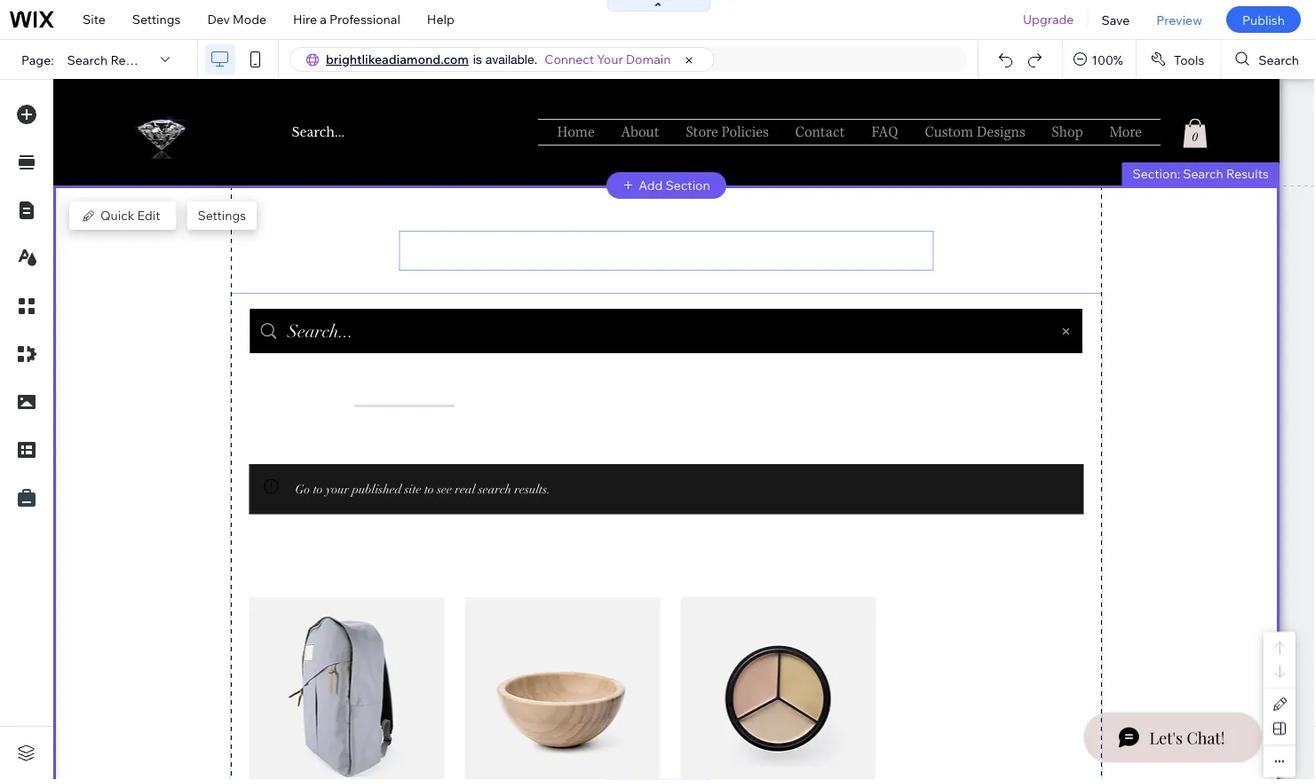 Task type: locate. For each thing, give the bounding box(es) containing it.
add
[[639, 178, 663, 193]]

add section button
[[607, 172, 726, 199]]

search for search results
[[67, 52, 108, 67]]

professional
[[330, 12, 400, 27]]

dev mode
[[207, 12, 267, 27]]

results
[[110, 52, 153, 67], [1227, 166, 1269, 182]]

edit
[[137, 208, 160, 223]]

0 horizontal spatial search
[[67, 52, 108, 67]]

0 horizontal spatial results
[[110, 52, 153, 67]]

publish button
[[1227, 6, 1301, 33]]

search down 'site'
[[67, 52, 108, 67]]

section
[[666, 178, 710, 193]]

preview
[[1157, 12, 1203, 27]]

1 horizontal spatial results
[[1227, 166, 1269, 182]]

2 horizontal spatial search
[[1259, 52, 1300, 67]]

settings up search results
[[132, 12, 181, 27]]

dev
[[207, 12, 230, 27]]

is
[[473, 52, 482, 67]]

section:
[[1133, 166, 1181, 182]]

0 horizontal spatial settings
[[132, 12, 181, 27]]

settings
[[132, 12, 181, 27], [198, 208, 246, 223]]

1 horizontal spatial settings
[[198, 208, 246, 223]]

domain
[[626, 52, 671, 67]]

settings right edit
[[198, 208, 246, 223]]

mode
[[233, 12, 267, 27]]

available.
[[486, 52, 538, 67]]

search inside button
[[1259, 52, 1300, 67]]

a
[[320, 12, 327, 27]]

quick edit
[[100, 208, 160, 223]]

search right section:
[[1183, 166, 1224, 182]]

1 horizontal spatial search
[[1183, 166, 1224, 182]]

tools
[[1174, 52, 1205, 67]]

1 vertical spatial results
[[1227, 166, 1269, 182]]

search down publish button
[[1259, 52, 1300, 67]]

hire
[[293, 12, 317, 27]]

search
[[67, 52, 108, 67], [1259, 52, 1300, 67], [1183, 166, 1224, 182]]



Task type: vqa. For each thing, say whether or not it's contained in the screenshot.
the dev mode
yes



Task type: describe. For each thing, give the bounding box(es) containing it.
brightlikeadiamond.com
[[326, 52, 469, 67]]

your
[[597, 52, 623, 67]]

save button
[[1088, 0, 1143, 39]]

save
[[1102, 12, 1130, 27]]

search results
[[67, 52, 153, 67]]

search button
[[1222, 40, 1316, 79]]

0 vertical spatial settings
[[132, 12, 181, 27]]

is available. connect your domain
[[473, 52, 671, 67]]

upgrade
[[1023, 12, 1074, 27]]

connect
[[545, 52, 594, 67]]

0 vertical spatial results
[[110, 52, 153, 67]]

hire a professional
[[293, 12, 400, 27]]

100%
[[1092, 52, 1124, 67]]

help
[[427, 12, 455, 27]]

100% button
[[1063, 40, 1136, 79]]

quick
[[100, 208, 134, 223]]

tools button
[[1137, 40, 1221, 79]]

publish
[[1243, 12, 1285, 27]]

add section
[[639, 178, 710, 193]]

1 vertical spatial settings
[[198, 208, 246, 223]]

site
[[83, 12, 106, 27]]

search for search
[[1259, 52, 1300, 67]]

section: search results
[[1133, 166, 1269, 182]]

preview button
[[1143, 0, 1216, 39]]



